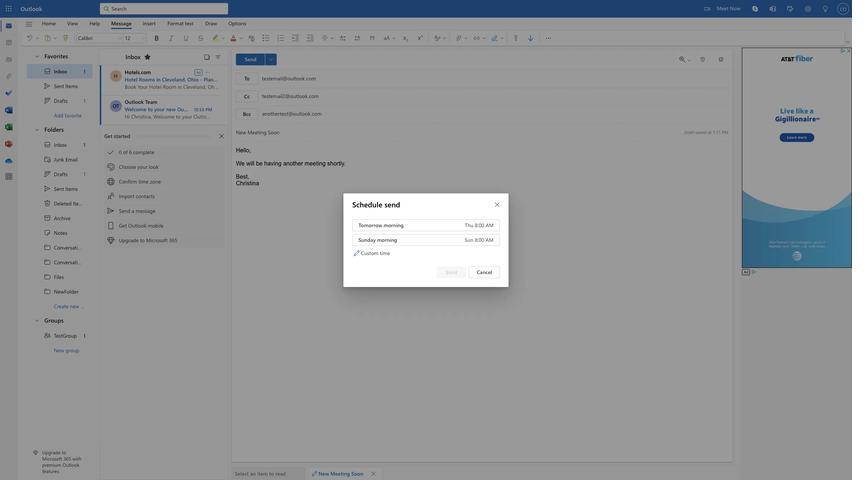 Task type: locate. For each thing, give the bounding box(es) containing it.
thu 8:00 am
[[465, 222, 494, 229]]

 left meeting
[[312, 471, 317, 476]]

 inside  custom time
[[354, 250, 360, 256]]

to for upgrade to microsoft 365 with premium outlook features
[[62, 450, 66, 456]]

Add a subject text field
[[232, 126, 678, 138]]

 button for favorites
[[30, 49, 43, 63]]

2  sent items from the top
[[44, 185, 78, 192]]

 button inside the "folders" tree item
[[30, 123, 43, 136]]

mail image
[[5, 22, 12, 30]]

 custom time
[[354, 250, 390, 257]]

upgrade to microsoft 365
[[119, 237, 177, 244]]

h
[[114, 72, 118, 79]]

0 horizontal spatial pm
[[206, 106, 212, 112]]

time inside schedule send 'document'
[[380, 250, 390, 257]]

outlook right premium
[[63, 462, 80, 468]]

sent inside favorites tree
[[54, 82, 64, 89]]

morning down the tomorrow morning
[[377, 236, 397, 243]]

1 vertical spatial your
[[137, 163, 148, 170]]


[[118, 36, 123, 40], [141, 36, 146, 40], [34, 53, 40, 59], [687, 58, 692, 62], [34, 126, 40, 132], [34, 317, 40, 323]]

junk
[[54, 156, 64, 163]]

home
[[42, 20, 56, 27]]

1 am from the top
[[486, 222, 494, 229]]

morning for sunday morning
[[377, 236, 397, 243]]

5 1 from the top
[[83, 332, 86, 339]]

8:00 right "thu"
[[475, 222, 485, 229]]

 tree item down files
[[27, 284, 93, 299]]

 sent items
[[44, 82, 78, 90], [44, 185, 78, 192]]

8:00 for thu
[[475, 222, 485, 229]]

1  from the top
[[44, 68, 51, 75]]

0 vertical spatial new
[[166, 106, 176, 113]]

outlook inside the upgrade to microsoft 365 with premium outlook features
[[63, 462, 80, 468]]

0 vertical spatial 
[[495, 202, 500, 208]]

1 vertical spatial 
[[371, 471, 376, 476]]

1 vertical spatial  tree item
[[27, 167, 93, 181]]

 button
[[212, 52, 224, 62]]

1 horizontal spatial new
[[319, 470, 329, 477]]

0 horizontal spatial send
[[119, 207, 130, 214]]

inbox
[[126, 53, 141, 60], [54, 68, 67, 75], [54, 141, 67, 148]]

 button right soon
[[369, 469, 379, 479]]

 drafts inside favorites tree
[[44, 97, 68, 104]]

to do image
[[5, 90, 12, 97]]

 left custom
[[354, 250, 360, 256]]

 tree item down notes
[[27, 240, 101, 255]]

1 horizontal spatial ad
[[744, 270, 749, 275]]

to inside button
[[269, 470, 274, 477]]

tab list
[[36, 18, 252, 29]]

0 vertical spatial 365
[[169, 237, 177, 244]]

 tree item down favorites tree item
[[27, 79, 93, 93]]

1 vertical spatial 8:00
[[475, 236, 485, 243]]

1 vertical spatial send
[[446, 269, 457, 276]]

at
[[708, 129, 712, 135]]

1 vertical spatial  sent items
[[44, 185, 78, 192]]

 button up thu 8:00 am
[[492, 199, 503, 211]]

cancel
[[477, 269, 492, 276]]

 for  conversation history
[[44, 244, 51, 251]]

your down team on the top of page
[[154, 106, 165, 113]]

 inside reading pane main content
[[371, 471, 376, 476]]

upgrade inside message list no conversations selected list box
[[119, 237, 139, 244]]

 drafts down junk at the top left of the page
[[44, 170, 68, 178]]

 tree item
[[27, 93, 93, 108], [27, 167, 93, 181]]

new inside reading pane main content
[[319, 470, 329, 477]]

 junk email
[[44, 156, 78, 163]]

 inside the "folders" tree item
[[34, 126, 40, 132]]

to down get outlook mobile
[[140, 237, 145, 244]]


[[248, 35, 255, 42]]

options
[[229, 20, 247, 27]]

drafts
[[54, 97, 68, 104], [54, 171, 68, 178]]

outlook
[[21, 5, 42, 12], [125, 98, 144, 105], [128, 222, 147, 229], [63, 462, 80, 468]]

ad left set your advertising preferences icon
[[744, 270, 749, 275]]

inbox inside favorites tree
[[54, 68, 67, 75]]

1 vertical spatial inbox
[[54, 68, 67, 75]]

am up sun 8:00 am
[[486, 222, 494, 229]]

 tree item down junk at the top left of the page
[[27, 167, 93, 181]]

cc button
[[236, 91, 258, 102]]

mobile
[[148, 222, 164, 229]]

new left meeting
[[319, 470, 329, 477]]

0 vertical spatial pm
[[206, 106, 212, 112]]

started
[[114, 133, 130, 140]]

Select a conversation checkbox
[[110, 100, 125, 112]]

 for groups tree item
[[34, 317, 40, 323]]

outlook banner
[[0, 0, 853, 18]]

excel image
[[5, 124, 12, 131]]

select an item to read button
[[232, 467, 306, 480]]

get
[[104, 133, 112, 140], [119, 222, 127, 229]]


[[107, 222, 115, 229]]

 inbox
[[44, 68, 67, 75], [44, 141, 67, 148]]

inbox left ''
[[126, 53, 141, 60]]

2  tree item from the top
[[27, 181, 93, 196]]

now
[[730, 5, 741, 12]]

schedule
[[352, 199, 383, 209]]

group
[[66, 347, 79, 354]]

sun 8:00 am
[[465, 236, 494, 243]]

sent inside tree
[[54, 185, 64, 192]]

 tree item up junk at the top left of the page
[[27, 137, 93, 152]]

6
[[129, 149, 132, 156]]

best, christina
[[236, 174, 259, 187]]

tree
[[27, 137, 101, 314]]

create new folder tree item
[[27, 299, 94, 314]]

upgrade up premium
[[42, 450, 61, 456]]

1  from the top
[[44, 82, 51, 90]]

 tree item up add
[[27, 93, 93, 108]]

pm inside message list no conversations selected list box
[[206, 106, 212, 112]]

365 inside message list no conversations selected list box
[[169, 237, 177, 244]]

confirm time zone
[[119, 178, 161, 185]]

add favorite tree item
[[27, 108, 93, 123]]

am down thu 8:00 am
[[486, 236, 494, 243]]


[[107, 207, 115, 215]]

0 horizontal spatial new
[[70, 303, 79, 310]]

 up  tree item
[[44, 185, 51, 192]]

 for right  button
[[495, 202, 500, 208]]

testemail@outlook.com
[[262, 75, 316, 82]]

1:11
[[713, 129, 721, 135]]

1 vertical spatial new
[[319, 470, 329, 477]]

1 vertical spatial  tree item
[[27, 181, 93, 196]]

4  from the top
[[44, 288, 51, 295]]

0 vertical spatial inbox
[[126, 53, 141, 60]]

morning down send on the top left of page
[[384, 222, 404, 229]]

1 vertical spatial am
[[486, 236, 494, 243]]

microsoft for upgrade to microsoft 365 with premium outlook features
[[42, 456, 62, 462]]

drafts down  junk email on the top of page
[[54, 171, 68, 178]]

1 horizontal spatial new
[[166, 106, 176, 113]]

1 vertical spatial 
[[44, 141, 51, 148]]

new inside message list no conversations selected list box
[[166, 106, 176, 113]]

 drafts
[[44, 97, 68, 104], [44, 170, 68, 178]]

 button left groups
[[30, 314, 43, 327]]

items right deleted
[[73, 200, 85, 207]]

 tree item up  newfolder
[[27, 270, 93, 284]]

0 vertical spatial morning
[[384, 222, 404, 229]]

schedule send document
[[0, 0, 853, 480]]

 drafts up add
[[44, 97, 68, 104]]

schedule send dialog
[[0, 0, 853, 480]]

0 vertical spatial new
[[54, 347, 64, 354]]

will
[[246, 160, 255, 167]]

2 vertical spatial items
[[73, 200, 85, 207]]

2 vertical spatial inbox
[[54, 141, 67, 148]]

 left favorites
[[34, 53, 40, 59]]

1 horizontal spatial 365
[[169, 237, 177, 244]]

pm inside reading pane main content
[[722, 129, 729, 135]]

 button
[[492, 199, 503, 211], [369, 469, 379, 479]]

1 down the "folders" tree item
[[83, 141, 86, 148]]

 inside tree
[[44, 141, 51, 148]]

1  tree item from the top
[[27, 64, 93, 79]]

 sent items down favorites tree item
[[44, 82, 78, 90]]

bullets image
[[263, 35, 277, 42]]

new group
[[54, 347, 79, 354]]

2  from the top
[[44, 258, 51, 266]]

1 vertical spatial 
[[44, 170, 51, 178]]

 for 
[[44, 170, 51, 178]]

to
[[244, 75, 250, 82]]

microsoft up features at the left bottom of the page
[[42, 456, 62, 462]]

ohio
[[187, 76, 199, 83]]

 new meeting soon
[[312, 470, 364, 477]]

365 for upgrade to microsoft 365 with premium outlook features
[[64, 456, 71, 462]]

 left folders
[[34, 126, 40, 132]]


[[44, 156, 51, 163]]

3  tree item from the top
[[27, 270, 93, 284]]

 down 
[[44, 170, 51, 178]]

0 vertical spatial  sent items
[[44, 82, 78, 90]]

numbering image
[[277, 35, 292, 42]]

 tree item
[[27, 240, 101, 255], [27, 255, 93, 270], [27, 270, 93, 284], [27, 284, 93, 299]]

 tree item
[[27, 225, 93, 240]]

 inside "button"
[[700, 57, 706, 62]]

1  sent items from the top
[[44, 82, 78, 90]]

hotels.com image
[[110, 70, 122, 82]]

8:00 right sun
[[475, 236, 485, 243]]

ad up the hotel rooms in cleveland, ohio - plans change. book cancellable
[[196, 70, 201, 75]]

0 vertical spatial am
[[486, 222, 494, 229]]

 tree item for 
[[27, 167, 93, 181]]


[[354, 250, 360, 256], [312, 471, 317, 476]]

 inside groups tree item
[[34, 317, 40, 323]]

 right 
[[687, 58, 692, 62]]

1 vertical spatial 
[[44, 200, 51, 207]]

365 inside the upgrade to microsoft 365 with premium outlook features
[[64, 456, 71, 462]]

0 vertical spatial  drafts
[[44, 97, 68, 104]]

 inside favorites tree
[[44, 97, 51, 104]]

1 horizontal spatial upgrade
[[119, 237, 139, 244]]

import contacts
[[119, 193, 155, 200]]

to down team on the top of page
[[148, 106, 153, 113]]

message
[[136, 207, 156, 214]]

2 drafts from the top
[[54, 171, 68, 178]]

new
[[166, 106, 176, 113], [70, 303, 79, 310]]

2  inbox from the top
[[44, 141, 67, 148]]

1 vertical spatial  drafts
[[44, 170, 68, 178]]

home button
[[37, 18, 61, 29]]

2 1 from the top
[[84, 97, 86, 104]]

1 inside  tree item
[[83, 332, 86, 339]]

word image
[[5, 107, 12, 114]]

2 am from the top
[[486, 236, 494, 243]]

1 drafts from the top
[[54, 97, 68, 104]]

upgrade inside the upgrade to microsoft 365 with premium outlook features
[[42, 450, 61, 456]]

1 vertical spatial  inbox
[[44, 141, 67, 148]]

decrease indent image
[[292, 35, 307, 42]]

0 vertical spatial 8:00
[[475, 222, 485, 229]]

your left look
[[137, 163, 148, 170]]

saved
[[696, 129, 707, 135]]

new left outlook.com
[[166, 106, 176, 113]]

time left zone
[[139, 178, 149, 185]]

0 horizontal spatial time
[[139, 178, 149, 185]]

0 vertical spatial 
[[44, 68, 51, 75]]

1 horizontal spatial pm
[[722, 129, 729, 135]]

2  from the top
[[44, 170, 51, 178]]

0 horizontal spatial new
[[54, 347, 64, 354]]

1 vertical spatial morning
[[377, 236, 397, 243]]

tab list containing home
[[36, 18, 252, 29]]

outlook up  button
[[21, 5, 42, 12]]

 inbox down favorites
[[44, 68, 67, 75]]

of
[[123, 149, 128, 156]]

 drafts inside tree
[[44, 170, 68, 178]]

2  from the top
[[44, 185, 51, 192]]

0 horizontal spatial  button
[[369, 469, 379, 479]]

0 vertical spatial 
[[700, 57, 706, 62]]

1 vertical spatial  tree item
[[27, 137, 93, 152]]

0 vertical spatial time
[[139, 178, 149, 185]]

to inside the upgrade to microsoft 365 with premium outlook features
[[62, 450, 66, 456]]

 down favorites
[[44, 68, 51, 75]]

to left with
[[62, 450, 66, 456]]

 inside tree item
[[44, 200, 51, 207]]

0 horizontal spatial get
[[104, 133, 112, 140]]

inbox down favorites tree item
[[54, 68, 67, 75]]

 button inside groups tree item
[[30, 314, 43, 327]]

time down sunday morning
[[380, 250, 390, 257]]


[[44, 68, 51, 75], [44, 141, 51, 148]]

0 vertical spatial 
[[44, 97, 51, 104]]

0 vertical spatial send
[[119, 207, 130, 214]]

inbox inside tree
[[54, 141, 67, 148]]

12:53 pm
[[194, 106, 212, 112]]

0 horizontal spatial 
[[44, 200, 51, 207]]

send left cancel
[[446, 269, 457, 276]]

2  tree item from the top
[[27, 167, 93, 181]]

powerpoint image
[[5, 141, 12, 148]]

1 vertical spatial sent
[[54, 185, 64, 192]]

items up  deleted items
[[65, 185, 78, 192]]

 tree item
[[27, 64, 93, 79], [27, 137, 93, 152]]

Message body, press Alt+F10 to exit text field
[[236, 147, 729, 249]]

upgrade for upgrade to microsoft 365 with premium outlook features
[[42, 450, 61, 456]]

an
[[250, 470, 256, 477]]

left-rail-appbar navigation
[[1, 18, 16, 170]]

0 vertical spatial  button
[[492, 199, 503, 211]]

0 vertical spatial upgrade
[[119, 237, 139, 244]]

1 horizontal spatial 
[[495, 202, 500, 208]]

3  from the top
[[44, 273, 51, 281]]

1 8:00 from the top
[[475, 222, 485, 229]]

 up 
[[44, 141, 51, 148]]

0 vertical spatial your
[[154, 106, 165, 113]]

deleted
[[54, 200, 72, 207]]

 sent items up  tree item
[[44, 185, 78, 192]]

4  tree item from the top
[[27, 284, 93, 299]]

 up 'add favorite' tree item
[[44, 97, 51, 104]]

1  inbox from the top
[[44, 68, 67, 75]]

pm right 12:53
[[206, 106, 212, 112]]

upgrade right 
[[119, 237, 139, 244]]

get left started in the top of the page
[[104, 133, 112, 140]]

add
[[54, 112, 63, 119]]

1 horizontal spatial microsoft
[[146, 237, 168, 244]]

1 horizontal spatial send
[[446, 269, 457, 276]]

drafts inside tree
[[54, 171, 68, 178]]

1 vertical spatial drafts
[[54, 171, 68, 178]]

microsoft down the 'mobile'
[[146, 237, 168, 244]]

1 vertical spatial 
[[44, 185, 51, 192]]

meeting
[[305, 160, 326, 167]]

message button
[[106, 18, 137, 29]]

 inbox inside tree
[[44, 141, 67, 148]]

1 horizontal spatial your
[[154, 106, 165, 113]]

 tree item down favorites
[[27, 64, 93, 79]]

send left a
[[119, 207, 130, 214]]

0 vertical spatial  tree item
[[27, 79, 93, 93]]

1 1 from the top
[[83, 68, 86, 75]]

0 horizontal spatial 
[[312, 471, 317, 476]]

outlook team
[[125, 98, 157, 105]]

1 vertical spatial get
[[119, 222, 127, 229]]

1 left 
[[84, 171, 86, 178]]

microsoft inside the upgrade to microsoft 365 with premium outlook features
[[42, 456, 62, 462]]

to for welcome to your new outlook.com account
[[148, 106, 153, 113]]

1 down favorites tree item
[[83, 68, 86, 75]]

1 vertical spatial 
[[312, 471, 317, 476]]

1 vertical spatial  button
[[369, 469, 379, 479]]

to left read
[[269, 470, 274, 477]]

 tree item up files
[[27, 255, 93, 270]]

0 horizontal spatial upgrade
[[42, 450, 61, 456]]

best,
[[236, 174, 249, 180]]

tree containing 
[[27, 137, 101, 314]]

0 vertical spatial get
[[104, 133, 112, 140]]

0 vertical spatial  tree item
[[27, 64, 93, 79]]

1 horizontal spatial get
[[119, 222, 127, 229]]

0 vertical spatial microsoft
[[146, 237, 168, 244]]

am for thu 8:00 am
[[486, 222, 494, 229]]

 button left folders
[[30, 123, 43, 136]]

2  from the top
[[44, 141, 51, 148]]

 button inside favorites tree item
[[30, 49, 43, 63]]

1 up 'add favorite' tree item
[[84, 97, 86, 104]]

microsoft
[[146, 237, 168, 244], [42, 456, 62, 462]]

0 horizontal spatial 365
[[64, 456, 71, 462]]

drafts up 'add favorite' tree item
[[54, 97, 68, 104]]

upgrade to microsoft 365 with premium outlook features
[[42, 450, 81, 474]]

 right  
[[700, 57, 706, 62]]

new left 'group' on the bottom left
[[54, 347, 64, 354]]

2 8:00 from the top
[[475, 236, 485, 243]]

 button
[[58, 32, 73, 44]]

 inside favorites tree item
[[34, 53, 40, 59]]

1 vertical spatial pm
[[722, 129, 729, 135]]

1  drafts from the top
[[44, 97, 68, 104]]

 for  newfolder
[[44, 288, 51, 295]]

1 horizontal spatial time
[[380, 250, 390, 257]]

get for get outlook mobile
[[119, 222, 127, 229]]

new left folder
[[70, 303, 79, 310]]

items up favorite at the left top
[[65, 82, 78, 89]]


[[354, 35, 361, 42]]

archive
[[54, 215, 71, 222]]

items
[[65, 82, 78, 89], [65, 185, 78, 192], [73, 200, 85, 207]]

cancel button
[[469, 266, 500, 278]]

items inside  deleted items
[[73, 200, 85, 207]]

0 horizontal spatial microsoft
[[42, 456, 62, 462]]

1 horizontal spatial 
[[354, 250, 360, 256]]

drafts for 
[[54, 171, 68, 178]]

 inside  new meeting soon
[[312, 471, 317, 476]]

upgrade for upgrade to microsoft 365
[[119, 237, 139, 244]]

 inbox up junk at the top left of the page
[[44, 141, 67, 148]]

pm right 1:11
[[722, 129, 729, 135]]

1 vertical spatial 365
[[64, 456, 71, 462]]

0 vertical spatial items
[[65, 82, 78, 89]]

 left groups
[[34, 317, 40, 323]]

0 vertical spatial drafts
[[54, 97, 68, 104]]

0 vertical spatial 
[[354, 250, 360, 256]]

2  tree item from the top
[[27, 137, 93, 152]]


[[339, 35, 347, 42]]

 button left favorites
[[30, 49, 43, 63]]

0 vertical spatial  inbox
[[44, 68, 67, 75]]

0 horizontal spatial ad
[[196, 70, 201, 75]]

2  drafts from the top
[[44, 170, 68, 178]]

1  tree item from the top
[[27, 79, 93, 93]]

tags group
[[509, 31, 538, 44]]

3 1 from the top
[[83, 141, 86, 148]]

sunday
[[359, 236, 376, 243]]

 button for groups
[[30, 314, 43, 327]]

 down message button
[[118, 36, 123, 40]]

inbox up  junk email on the top of page
[[54, 141, 67, 148]]

0 vertical spatial 
[[44, 82, 51, 90]]

drafts inside favorites tree
[[54, 97, 68, 104]]

 sent items inside tree
[[44, 185, 78, 192]]

0 horizontal spatial your
[[137, 163, 148, 170]]

1 horizontal spatial 
[[700, 57, 706, 62]]

inbox for first the  tree item from the bottom
[[54, 141, 67, 148]]

inbox inside the inbox 
[[126, 53, 141, 60]]

set your advertising preferences image
[[752, 269, 758, 275]]


[[107, 178, 115, 185]]

add favorite
[[54, 112, 82, 119]]

 for new
[[312, 471, 317, 476]]

2 sent from the top
[[54, 185, 64, 192]]

1  from the top
[[44, 97, 51, 104]]

0 vertical spatial  tree item
[[27, 93, 93, 108]]

 tree item up deleted
[[27, 181, 93, 196]]

 up ''
[[44, 200, 51, 207]]

get outlook mobile
[[119, 222, 164, 229]]

help button
[[84, 18, 106, 29]]

microsoft inside message list no conversations selected list box
[[146, 237, 168, 244]]

send inside button
[[446, 269, 457, 276]]

tomorrow
[[359, 222, 382, 229]]

morning
[[384, 222, 404, 229], [377, 236, 397, 243]]

get right  at the left top
[[119, 222, 127, 229]]

time
[[139, 178, 149, 185], [380, 250, 390, 257]]

sent up add
[[54, 82, 64, 89]]

send inside message list no conversations selected list box
[[119, 207, 130, 214]]

history
[[85, 244, 101, 251]]

features
[[42, 468, 59, 474]]

import
[[119, 193, 134, 200]]

0 vertical spatial ad
[[196, 70, 201, 75]]

 tree item
[[27, 79, 93, 93], [27, 181, 93, 196]]


[[107, 149, 115, 156]]

1 vertical spatial new
[[70, 303, 79, 310]]

view button
[[62, 18, 84, 29]]

 up  files
[[44, 258, 51, 266]]

0 vertical spatial sent
[[54, 82, 64, 89]]

1 vertical spatial microsoft
[[42, 456, 62, 462]]

1 vertical spatial time
[[380, 250, 390, 257]]

folder
[[81, 303, 94, 310]]

1  from the top
[[44, 244, 51, 251]]

1 vertical spatial upgrade
[[42, 450, 61, 456]]

 down 
[[44, 244, 51, 251]]

 inside schedule send 'document'
[[495, 202, 500, 208]]

0 horizontal spatial 
[[371, 471, 376, 476]]

 down favorites
[[44, 82, 51, 90]]

8:00 for sun
[[475, 236, 485, 243]]

1 right testgroup at the left bottom of the page
[[83, 332, 86, 339]]

sent up  tree item
[[54, 185, 64, 192]]

1  tree item from the top
[[27, 93, 93, 108]]

 left files
[[44, 273, 51, 281]]

 button
[[509, 32, 524, 44]]

 down  files
[[44, 288, 51, 295]]

1 sent from the top
[[54, 82, 64, 89]]



Task type: vqa. For each thing, say whether or not it's contained in the screenshot.
Trending news: Putin Powerless to Complain About China… and more Bing
no



Task type: describe. For each thing, give the bounding box(es) containing it.
message list section
[[100, 47, 278, 480]]

help
[[89, 20, 100, 27]]

outlook link
[[21, 0, 42, 18]]

options button
[[223, 18, 252, 29]]

select an item to read
[[235, 470, 286, 477]]

tab list inside schedule send "application"
[[36, 18, 252, 29]]

Bcc text field
[[262, 110, 729, 119]]

welcome to your new outlook.com account
[[125, 106, 227, 113]]

look
[[149, 163, 159, 170]]


[[107, 237, 115, 244]]


[[44, 332, 51, 339]]

increase indent image
[[307, 35, 321, 42]]

 for the "folders" tree item
[[34, 126, 40, 132]]

thu
[[465, 222, 474, 229]]

 for favorites tree item
[[34, 53, 40, 59]]

team
[[145, 98, 157, 105]]

 tree item
[[27, 196, 93, 211]]

outlook inside banner
[[21, 5, 42, 12]]

 button
[[164, 32, 179, 44]]

premium features image
[[33, 451, 38, 456]]

 button
[[714, 54, 729, 65]]

subscript image
[[401, 35, 416, 42]]

include group
[[452, 31, 506, 46]]

to for upgrade to microsoft 365
[[140, 237, 145, 244]]

sunday morning
[[359, 236, 397, 243]]

folders
[[44, 126, 64, 133]]

inbox heading
[[116, 49, 153, 65]]

 inside tree
[[44, 185, 51, 192]]


[[107, 163, 115, 171]]

 conversation history
[[44, 244, 101, 251]]

 tree item for 
[[27, 93, 93, 108]]

inbox for 2nd the  tree item from the bottom
[[54, 68, 67, 75]]

files
[[54, 273, 64, 280]]

having
[[264, 160, 282, 167]]

message
[[111, 20, 132, 27]]

4 1 from the top
[[84, 171, 86, 178]]

choose your look
[[119, 163, 159, 170]]

 button
[[216, 130, 228, 142]]

time inside message list no conversations selected list box
[[139, 178, 149, 185]]

microsoft for upgrade to microsoft 365
[[146, 237, 168, 244]]

To text field
[[262, 75, 730, 83]]

hotels.com
[[125, 69, 151, 76]]

testemail2@outlook.com
[[262, 93, 319, 100]]

outlook team image
[[110, 100, 122, 112]]

cancellable
[[251, 76, 278, 83]]

 inside  
[[687, 58, 692, 62]]

a
[[132, 207, 134, 214]]

items inside favorites tree
[[65, 82, 78, 89]]

groups tree item
[[27, 314, 93, 328]]

Cc text field
[[262, 93, 729, 101]]

am for sun 8:00 am
[[486, 236, 494, 243]]

choose
[[119, 163, 136, 170]]


[[204, 54, 210, 61]]

 tree item
[[27, 211, 93, 225]]


[[369, 35, 376, 42]]

contacts
[[136, 193, 155, 200]]

 for basic text group
[[118, 36, 123, 40]]

1 vertical spatial ad
[[744, 270, 749, 275]]

send for send
[[446, 269, 457, 276]]

 button
[[193, 32, 208, 44]]

christina
[[236, 180, 259, 187]]

read
[[276, 470, 286, 477]]

in
[[156, 76, 161, 83]]

 for custom
[[354, 250, 360, 256]]


[[705, 6, 711, 12]]

superscript image
[[416, 35, 431, 42]]

we
[[236, 160, 245, 167]]

1 vertical spatial items
[[65, 185, 78, 192]]

outlook up welcome
[[125, 98, 144, 105]]

clipboard group
[[22, 31, 73, 46]]

 deleted items
[[44, 200, 85, 207]]

insert button
[[137, 18, 161, 29]]

 button
[[365, 32, 380, 44]]

drafts for 
[[54, 97, 68, 104]]

onedrive image
[[5, 158, 12, 165]]

calendar image
[[5, 39, 12, 47]]

 archive
[[44, 214, 71, 222]]

files image
[[5, 73, 12, 80]]

plans
[[204, 76, 216, 83]]

 for 
[[44, 97, 51, 104]]


[[214, 54, 222, 61]]

people image
[[5, 56, 12, 64]]

cc
[[244, 93, 250, 100]]

bcc button
[[236, 108, 258, 120]]

draft saved at 1:11 pm
[[685, 129, 729, 135]]

 button
[[350, 32, 365, 44]]

 files
[[44, 273, 64, 281]]

2  tree item from the top
[[27, 255, 93, 270]]

 button
[[696, 54, 710, 65]]


[[62, 35, 69, 42]]

1  tree item from the top
[[27, 240, 101, 255]]

 button down message button
[[117, 33, 123, 43]]

insert
[[143, 20, 156, 27]]

meet now
[[717, 5, 741, 12]]

custom
[[361, 250, 379, 257]]

create new folder
[[54, 303, 94, 310]]

view
[[67, 20, 78, 27]]

hotel
[[125, 76, 138, 83]]

 inside favorites tree
[[44, 68, 51, 75]]

outlook.com
[[177, 106, 208, 113]]

message list no conversations selected list box
[[100, 65, 278, 480]]

format
[[168, 20, 184, 27]]

format text button
[[162, 18, 199, 29]]

basic text group
[[76, 31, 431, 46]]

 button
[[142, 51, 153, 63]]

conversation
[[54, 244, 84, 251]]

change.
[[217, 76, 236, 83]]

365 for upgrade to microsoft 365
[[169, 237, 177, 244]]

 for 
[[700, 57, 706, 62]]

 tree item
[[27, 328, 93, 343]]

hotel rooms in cleveland, ohio - plans change. book cancellable
[[125, 76, 278, 83]]

send button
[[437, 266, 466, 278]]

new inside tree item
[[70, 303, 79, 310]]

cleveland,
[[162, 76, 186, 83]]

email
[[66, 156, 78, 163]]

 drafts for 
[[44, 170, 68, 178]]

item
[[257, 470, 268, 477]]

send for send a message
[[119, 207, 130, 214]]

new group tree item
[[27, 343, 93, 358]]

schedule send application
[[0, 0, 853, 480]]

 for bottommost  button
[[371, 471, 376, 476]]

 for  deleted items
[[44, 200, 51, 207]]

ad inside message list no conversations selected list box
[[196, 70, 201, 75]]

ot
[[113, 102, 119, 109]]

 inbox inside favorites tree
[[44, 68, 67, 75]]

 button
[[244, 32, 259, 44]]

sun
[[465, 236, 474, 243]]

1 horizontal spatial  button
[[492, 199, 503, 211]]

reading pane main content
[[229, 46, 741, 480]]

get for get started
[[104, 133, 112, 140]]

meeting
[[331, 470, 350, 477]]

 tree item
[[27, 152, 93, 167]]

 drafts for 
[[44, 97, 68, 104]]


[[513, 35, 520, 42]]

outlook down send a message
[[128, 222, 147, 229]]

schedule send heading
[[344, 193, 509, 216]]

 newfolder
[[44, 288, 78, 295]]

confirm
[[119, 178, 137, 185]]

 button for folders
[[30, 123, 43, 136]]

folders tree item
[[27, 123, 93, 137]]

 for  files
[[44, 273, 51, 281]]

send
[[385, 199, 400, 209]]

 inside favorites tree
[[44, 82, 51, 90]]

more apps image
[[5, 173, 12, 181]]

new inside tree item
[[54, 347, 64, 354]]

favorites tree
[[27, 46, 93, 123]]

favorites tree item
[[27, 49, 93, 64]]

 left  button
[[141, 36, 146, 40]]


[[182, 35, 190, 42]]

 button left  button
[[141, 33, 147, 43]]

zone
[[150, 178, 161, 185]]

 for 
[[44, 258, 51, 266]]

to button
[[236, 73, 258, 84]]

 button
[[149, 32, 164, 44]]

tomorrow morning
[[359, 222, 404, 229]]

morning for tomorrow morning
[[384, 222, 404, 229]]

 sent items inside favorites tree
[[44, 82, 78, 90]]



